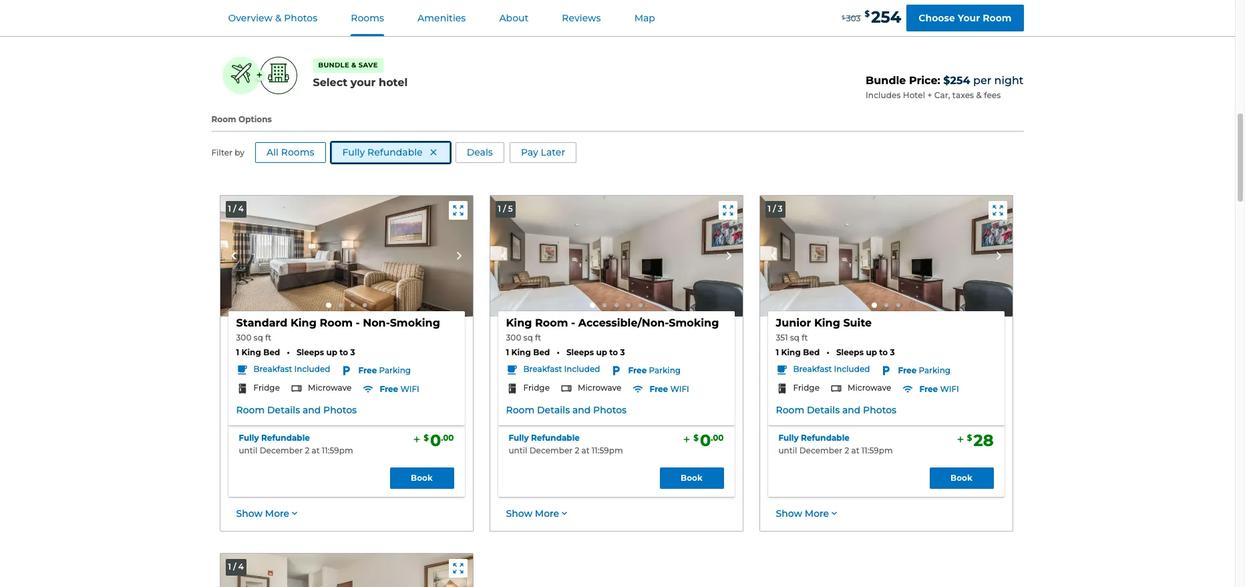 Task type: describe. For each thing, give the bounding box(es) containing it.
303
[[847, 13, 861, 23]]

1 inside junior king suite 351 sq ft 1 king bed   •   sleeps up to 3
[[776, 347, 779, 357]]

image #1 image for room
[[220, 196, 473, 317]]

wifi for junior king suite
[[940, 384, 959, 394]]

by
[[235, 148, 245, 158]]

254
[[872, 7, 902, 26]]

later
[[541, 146, 565, 158]]

0 for standard king room - non-smoking
[[430, 431, 441, 451]]

junior king suite 351 sq ft 1 king bed   •   sleeps up to 3
[[776, 317, 895, 357]]

map button
[[619, 1, 672, 36]]

all inside "filter by amenity" region
[[267, 146, 279, 158]]

show all amenities button
[[774, 0, 866, 14]]

microwave for room
[[308, 383, 352, 393]]

filter by
[[211, 148, 245, 158]]

1 / 5
[[498, 204, 513, 214]]

room details and photos for suite
[[776, 404, 897, 416]]

details for king
[[537, 404, 570, 416]]

rooms button
[[335, 1, 400, 36]]

28
[[974, 431, 994, 451]]

hotel
[[379, 76, 408, 89]]

details for junior
[[807, 404, 840, 416]]

room details and photos button for suite
[[776, 404, 897, 417]]

photo carousel region for room
[[220, 196, 473, 317]]

image #1 image for -
[[490, 196, 743, 317]]

smoking inside 'standard king room - non-smoking 300 sq ft 1 king bed   •   sleeps up to 3'
[[390, 317, 440, 330]]

tab list containing overview & photos
[[211, 0, 672, 36]]

show more button for standard
[[236, 508, 300, 521]]

fully for king
[[509, 433, 529, 443]]

room inside "king room - accessible/non-smoking 300 sq ft 1 king bed   •   sleeps up to 3"
[[535, 317, 568, 330]]

more for standard
[[265, 508, 289, 520]]

$ 28
[[967, 431, 994, 451]]

to inside 'standard king room - non-smoking 300 sq ft 1 king bed   •   sleeps up to 3'
[[340, 347, 348, 357]]

pay later button
[[510, 142, 577, 163]]

night
[[995, 74, 1024, 87]]

. for king room - accessible/non-smoking
[[711, 433, 713, 443]]

standard king room - non-smoking 300 sq ft 1 king bed   •   sleeps up to 3
[[236, 317, 440, 357]]

december for standard
[[260, 446, 303, 456]]

december for king
[[530, 446, 573, 456]]

bundle price: $254 per night includes hotel + car, taxes & fees
[[866, 74, 1024, 100]]

fully for junior
[[779, 433, 799, 443]]

3 inside 'standard king room - non-smoking 300 sq ft 1 king bed   •   sleeps up to 3'
[[351, 347, 355, 357]]

choose
[[919, 12, 955, 24]]

amenities inside "tab list"
[[418, 12, 466, 24]]

bundle for &
[[318, 61, 349, 69]]

2 for -
[[575, 446, 580, 456]]

. for standard king room - non-smoking
[[441, 433, 443, 443]]

fully refundable button for king room - accessible/non-smoking
[[509, 433, 580, 444]]

your
[[958, 12, 980, 24]]

amenities button
[[402, 1, 482, 36]]

at for room
[[312, 446, 320, 456]]

fridge for junior
[[794, 383, 820, 393]]

to inside "king room - accessible/non-smoking 300 sq ft 1 king bed   •   sleeps up to 3"
[[610, 347, 618, 357]]

room details and photos for -
[[506, 404, 627, 416]]

photos for junior
[[863, 404, 897, 416]]

map
[[635, 12, 655, 24]]

standard
[[236, 317, 288, 330]]

filter by amenity region
[[211, 142, 582, 174]]

300 inside 'standard king room - non-smoking 300 sq ft 1 king bed   •   sleeps up to 3'
[[236, 333, 252, 343]]

microwave for -
[[578, 383, 622, 393]]

to inside junior king suite 351 sq ft 1 king bed   •   sleeps up to 3
[[880, 347, 888, 357]]

- inside 'standard king room - non-smoking 300 sq ft 1 king bed   •   sleeps up to 3'
[[356, 317, 360, 330]]

more for junior
[[805, 508, 829, 520]]

1 inside 'standard king room - non-smoking 300 sq ft 1 king bed   •   sleeps up to 3'
[[236, 347, 239, 357]]

includes
[[866, 90, 901, 100]]

& inside bundle price: $254 per night includes hotel + car, taxes & fees
[[977, 90, 982, 100]]

fully refundable button for standard king room - non-smoking
[[239, 433, 310, 444]]

parking for standard king room - non-smoking
[[379, 366, 411, 376]]

/ for junior
[[773, 204, 776, 214]]

$ 303 $ 254
[[842, 7, 902, 26]]

more for king
[[535, 508, 559, 520]]

room details and photos button for room
[[236, 404, 357, 417]]

1 / 4 inside photo carousel region
[[228, 204, 244, 214]]

fully refundable
[[342, 146, 423, 158]]

fully refundable until december 2 at 11:59pm for room
[[239, 433, 353, 456]]

00 for king room - accessible/non-smoking
[[713, 433, 724, 443]]

december for junior
[[800, 446, 843, 456]]

all rooms
[[267, 146, 314, 158]]

car,
[[935, 90, 951, 100]]

non-
[[363, 317, 390, 330]]

11:59pm for room
[[322, 446, 353, 456]]

fully inside "filter by amenity" region
[[342, 146, 365, 158]]

00 for standard king room - non-smoking
[[443, 433, 454, 443]]

go to image #1 image for suite
[[872, 303, 877, 308]]

show all amenities
[[774, 1, 866, 13]]

sq inside junior king suite 351 sq ft 1 king bed   •   sleeps up to 3
[[790, 333, 800, 343]]

image #1 image for suite
[[760, 196, 1013, 317]]

go to image #2 image for room
[[338, 304, 342, 308]]

0 vertical spatial all
[[803, 1, 815, 13]]

per
[[974, 74, 992, 87]]

- inside "king room - accessible/non-smoking 300 sq ft 1 king bed   •   sleeps up to 3"
[[571, 317, 575, 330]]

2 for room
[[305, 446, 310, 456]]

wifi for standard king room - non-smoking
[[401, 384, 420, 394]]

$254
[[944, 74, 971, 87]]

bundle & save select your hotel
[[313, 61, 408, 89]]

$ 0 . 00 for king room - accessible/non-smoking
[[694, 431, 724, 451]]

sq inside "king room - accessible/non-smoking 300 sq ft 1 king bed   •   sleeps up to 3"
[[524, 333, 533, 343]]

price:
[[909, 74, 941, 87]]

& for photos
[[275, 12, 282, 24]]

overview & photos
[[228, 12, 318, 24]]

room details and photos button for -
[[506, 404, 627, 417]]

photo carousel region for -
[[490, 196, 743, 317]]

ft inside junior king suite 351 sq ft 1 king bed   •   sleeps up to 3
[[802, 333, 808, 343]]

fully refundable button for junior king suite
[[779, 433, 850, 444]]

refundable for standard king room - non-smoking
[[261, 433, 310, 443]]

0 horizontal spatial +
[[256, 69, 263, 82]]

go to image #1 image for room
[[326, 303, 331, 308]]

2 4 from the top
[[238, 562, 244, 572]]

book button for junior king suite
[[930, 467, 994, 489]]

room details and photos for room
[[236, 404, 357, 416]]

about
[[499, 12, 529, 24]]



Task type: vqa. For each thing, say whether or not it's contained in the screenshot.
Male
no



Task type: locate. For each thing, give the bounding box(es) containing it.
3 fridge from the left
[[794, 383, 820, 393]]

300
[[236, 333, 252, 343], [506, 333, 521, 343]]

free wifi for standard king room - non-smoking
[[380, 384, 420, 394]]

fridge
[[254, 383, 280, 393], [524, 383, 550, 393], [794, 383, 820, 393]]

2 horizontal spatial free parking
[[898, 366, 951, 376]]

1 parking from the left
[[379, 366, 411, 376]]

3 book from the left
[[951, 473, 973, 483]]

1 horizontal spatial wifi
[[671, 384, 689, 394]]

go to image #3 image for room
[[350, 304, 354, 308]]

2 vertical spatial &
[[977, 90, 982, 100]]

1 vertical spatial 4
[[238, 562, 244, 572]]

1 book button from the left
[[390, 467, 454, 489]]

bundle up includes
[[866, 74, 906, 87]]

2 horizontal spatial &
[[977, 90, 982, 100]]

free parking for standard king room - non-smoking
[[358, 366, 411, 376]]

0 horizontal spatial details
[[267, 404, 300, 416]]

breakfast included down "king room - accessible/non-smoking 300 sq ft 1 king bed   •   sleeps up to 3"
[[524, 364, 600, 374]]

amenities
[[818, 1, 866, 13], [418, 12, 466, 24]]

free parking
[[358, 366, 411, 376], [628, 366, 681, 376], [898, 366, 951, 376]]

1 horizontal spatial parking
[[649, 366, 681, 376]]

until for king room - accessible/non-smoking
[[509, 446, 528, 456]]

0 horizontal spatial rooms
[[281, 146, 314, 158]]

/ for king
[[503, 204, 506, 214]]

all
[[803, 1, 815, 13], [267, 146, 279, 158]]

2 300 from the left
[[506, 333, 521, 343]]

2 details from the left
[[537, 404, 570, 416]]

$ inside $ 28
[[967, 433, 973, 443]]

king room - accessible/non-smoking 300 sq ft 1 king bed   •   sleeps up to 3
[[506, 317, 719, 357]]

2 . from the left
[[711, 433, 713, 443]]

go to image #1 image
[[326, 303, 331, 308], [590, 303, 595, 308], [872, 303, 877, 308]]

2 at from the left
[[582, 446, 590, 456]]

photo carousel region for suite
[[760, 196, 1013, 317]]

1 horizontal spatial 11:59pm
[[592, 446, 623, 456]]

2
[[305, 446, 310, 456], [575, 446, 580, 456], [845, 446, 850, 456]]

2 horizontal spatial breakfast included
[[794, 364, 870, 374]]

tab list
[[211, 0, 672, 36]]

included down junior king suite 351 sq ft 1 king bed   •   sleeps up to 3
[[834, 364, 870, 374]]

1 fridge from the left
[[254, 383, 280, 393]]

1 horizontal spatial room details and photos button
[[506, 404, 627, 417]]

go to image #3 image for -
[[614, 304, 618, 308]]

details for standard
[[267, 404, 300, 416]]

2 go to image #3 image from the left
[[614, 304, 618, 308]]

3 inside photo carousel region
[[778, 204, 783, 214]]

taxes
[[953, 90, 974, 100]]

2 sq from the left
[[524, 333, 533, 343]]

sq
[[254, 333, 263, 343], [524, 333, 533, 343], [790, 333, 800, 343]]

and for room
[[303, 404, 321, 416]]

1 ft from the left
[[265, 333, 271, 343]]

1 horizontal spatial up
[[596, 347, 607, 357]]

1 horizontal spatial image #1 image
[[490, 196, 743, 317]]

1 go to image #4 image from the left
[[363, 304, 367, 308]]

fully refundable until december 2 at 11:59pm for -
[[509, 433, 623, 456]]

& right overview
[[275, 12, 282, 24]]

0 horizontal spatial book
[[411, 473, 433, 483]]

0 horizontal spatial up
[[326, 347, 337, 357]]

go to image #2 image for -
[[602, 304, 606, 308]]

and
[[303, 404, 321, 416], [573, 404, 591, 416], [843, 404, 861, 416]]

at for -
[[582, 446, 590, 456]]

go to image #2 image up junior king suite 351 sq ft 1 king bed   •   sleeps up to 3
[[884, 304, 888, 308]]

+ left car,
[[928, 90, 933, 100]]

1 vertical spatial rooms
[[281, 146, 314, 158]]

0 horizontal spatial room details and photos button
[[236, 404, 357, 417]]

1 $ 0 . 00 from the left
[[424, 431, 454, 451]]

1 and from the left
[[303, 404, 321, 416]]

1 horizontal spatial microwave
[[578, 383, 622, 393]]

book for standard king room - non-smoking
[[411, 473, 433, 483]]

smoking inside "king room - accessible/non-smoking 300 sq ft 1 king bed   •   sleeps up to 3"
[[669, 317, 719, 330]]

1 horizontal spatial included
[[564, 364, 600, 374]]

1 horizontal spatial go to image #1 image
[[590, 303, 595, 308]]

hotel
[[903, 90, 926, 100]]

breakfast for junior
[[794, 364, 832, 374]]

1 300 from the left
[[236, 333, 252, 343]]

up inside 'standard king room - non-smoking 300 sq ft 1 king bed   •   sleeps up to 3'
[[326, 347, 337, 357]]

bundle for price:
[[866, 74, 906, 87]]

show
[[774, 1, 800, 13], [236, 508, 263, 520], [506, 508, 533, 520], [776, 508, 803, 520]]

2 horizontal spatial ft
[[802, 333, 808, 343]]

2 fully refundable until december 2 at 11:59pm from the left
[[509, 433, 623, 456]]

1 more from the left
[[265, 508, 289, 520]]

& left the fees
[[977, 90, 982, 100]]

accessible/non-
[[579, 317, 669, 330]]

go to image #1 image for -
[[590, 303, 595, 308]]

2 room details and photos button from the left
[[506, 404, 627, 417]]

1 book from the left
[[411, 473, 433, 483]]

2 free wifi from the left
[[650, 384, 689, 394]]

overview
[[228, 12, 273, 24]]

2 horizontal spatial included
[[834, 364, 870, 374]]

1 image #1 image from the left
[[220, 196, 473, 317]]

5
[[508, 204, 513, 214]]

1 vertical spatial &
[[352, 61, 357, 69]]

2 11:59pm from the left
[[592, 446, 623, 456]]

about button
[[483, 1, 545, 36]]

2 horizontal spatial up
[[866, 347, 877, 357]]

2 december from the left
[[530, 446, 573, 456]]

2 1 / 4 from the top
[[228, 562, 244, 572]]

included down "king room - accessible/non-smoking 300 sq ft 1 king bed   •   sleeps up to 3"
[[564, 364, 600, 374]]

& for save
[[352, 61, 357, 69]]

0 horizontal spatial 11:59pm
[[322, 446, 353, 456]]

go to image #4 image left go to image #5
[[626, 304, 630, 308]]

0 horizontal spatial sq
[[254, 333, 263, 343]]

- left accessible/non-
[[571, 317, 575, 330]]

2 horizontal spatial 11:59pm
[[862, 446, 893, 456]]

1 at from the left
[[312, 446, 320, 456]]

0 horizontal spatial december
[[260, 446, 303, 456]]

1 horizontal spatial fully refundable until december 2 at 11:59pm
[[509, 433, 623, 456]]

reviews
[[562, 12, 601, 24]]

1 to from the left
[[340, 347, 348, 357]]

2 00 from the left
[[713, 433, 724, 443]]

go to image #2 image
[[338, 304, 342, 308], [602, 304, 606, 308], [884, 304, 888, 308]]

go to image #1 image up 'standard king room - non-smoking 300 sq ft 1 king bed   •   sleeps up to 3'
[[326, 303, 331, 308]]

image #1 image
[[220, 196, 473, 317], [490, 196, 743, 317], [760, 196, 1013, 317]]

0 horizontal spatial $ 0 . 00
[[424, 431, 454, 451]]

1 horizontal spatial breakfast included
[[524, 364, 600, 374]]

1 . from the left
[[441, 433, 443, 443]]

king
[[291, 317, 317, 330], [506, 317, 532, 330], [815, 317, 841, 330], [242, 347, 261, 357], [512, 347, 531, 357], [782, 347, 801, 357]]

1 horizontal spatial at
[[582, 446, 590, 456]]

deals
[[467, 146, 493, 158]]

2 parking from the left
[[649, 366, 681, 376]]

$ 0 . 00
[[424, 431, 454, 451], [694, 431, 724, 451]]

1 fully refundable until december 2 at 11:59pm from the left
[[239, 433, 353, 456]]

included for room
[[294, 364, 330, 374]]

3 and from the left
[[843, 404, 861, 416]]

free parking for junior king suite
[[898, 366, 951, 376]]

0 horizontal spatial room details and photos
[[236, 404, 357, 416]]

3 microwave from the left
[[848, 383, 892, 393]]

2 go to image #4 image from the left
[[626, 304, 630, 308]]

0 horizontal spatial &
[[275, 12, 282, 24]]

2 go to image #2 image from the left
[[602, 304, 606, 308]]

refundable for king room - accessible/non-smoking
[[531, 433, 580, 443]]

2 and from the left
[[573, 404, 591, 416]]

1 go to image #3 image from the left
[[350, 304, 354, 308]]

$ 0 . 00 for standard king room - non-smoking
[[424, 431, 454, 451]]

show for standard king room - non-smoking
[[236, 508, 263, 520]]

3 image #1 image from the left
[[760, 196, 1013, 317]]

fully refundable button inside "filter by amenity" region
[[331, 142, 450, 163]]

1 1 / 4 from the top
[[228, 204, 244, 214]]

2 show more from the left
[[506, 508, 559, 520]]

breakfast for standard
[[254, 364, 292, 374]]

+ inside bundle price: $254 per night includes hotel + car, taxes & fees
[[928, 90, 933, 100]]

1 horizontal spatial -
[[571, 317, 575, 330]]

1 room details and photos from the left
[[236, 404, 357, 416]]

room options
[[211, 114, 272, 124]]

free wifi for king room - accessible/non-smoking
[[650, 384, 689, 394]]

to
[[340, 347, 348, 357], [610, 347, 618, 357], [880, 347, 888, 357]]

2 breakfast included from the left
[[524, 364, 600, 374]]

1 horizontal spatial breakfast
[[524, 364, 562, 374]]

suite
[[844, 317, 872, 330]]

$
[[865, 9, 870, 19], [842, 14, 845, 21], [424, 433, 429, 443], [694, 433, 699, 443], [967, 433, 973, 443]]

2 - from the left
[[571, 317, 575, 330]]

fully refundable until december 2 at 11:59pm
[[239, 433, 353, 456], [509, 433, 623, 456], [779, 433, 893, 456]]

2 until from the left
[[509, 446, 528, 456]]

1
[[228, 204, 231, 214], [498, 204, 501, 214], [768, 204, 771, 214], [236, 347, 239, 357], [506, 347, 509, 357], [776, 347, 779, 357], [228, 562, 231, 572]]

2 horizontal spatial fully refundable until december 2 at 11:59pm
[[779, 433, 893, 456]]

& left save
[[352, 61, 357, 69]]

show more for standard
[[236, 508, 289, 520]]

2 for suite
[[845, 446, 850, 456]]

2 horizontal spatial breakfast
[[794, 364, 832, 374]]

1 details from the left
[[267, 404, 300, 416]]

0 horizontal spatial wifi
[[401, 384, 420, 394]]

3 december from the left
[[800, 446, 843, 456]]

1 horizontal spatial book
[[681, 473, 703, 483]]

go to image #3 image
[[350, 304, 354, 308], [614, 304, 618, 308], [896, 304, 900, 308]]

pay later
[[521, 146, 565, 158]]

rooms inside button
[[351, 12, 384, 24]]

breakfast for king
[[524, 364, 562, 374]]

book for junior king suite
[[951, 473, 973, 483]]

2 horizontal spatial sq
[[790, 333, 800, 343]]

rooms
[[351, 12, 384, 24], [281, 146, 314, 158]]

0 horizontal spatial smoking
[[390, 317, 440, 330]]

overview & photos button
[[212, 1, 334, 36]]

your
[[351, 76, 376, 89]]

2 included from the left
[[564, 364, 600, 374]]

photos
[[284, 12, 318, 24], [323, 404, 357, 416], [593, 404, 627, 416], [863, 404, 897, 416]]

breakfast included for suite
[[794, 364, 870, 374]]

1 go to image #1 image from the left
[[326, 303, 331, 308]]

0 horizontal spatial amenities
[[418, 12, 466, 24]]

3 book button from the left
[[930, 467, 994, 489]]

0
[[430, 431, 441, 451], [700, 431, 711, 451]]

refundable inside "filter by amenity" region
[[368, 146, 423, 158]]

at for suite
[[852, 446, 860, 456]]

0 horizontal spatial included
[[294, 364, 330, 374]]

0 horizontal spatial -
[[356, 317, 360, 330]]

2 horizontal spatial to
[[880, 347, 888, 357]]

/
[[233, 204, 236, 214], [503, 204, 506, 214], [773, 204, 776, 214], [233, 562, 236, 572]]

1 room details and photos button from the left
[[236, 404, 357, 417]]

show more
[[236, 508, 289, 520], [506, 508, 559, 520], [776, 508, 829, 520]]

go to image #2 image for suite
[[884, 304, 888, 308]]

0 horizontal spatial go to image #1 image
[[326, 303, 331, 308]]

until for junior king suite
[[779, 446, 797, 456]]

room inside 'standard king room - non-smoking 300 sq ft 1 king bed   •   sleeps up to 3'
[[320, 317, 353, 330]]

breakfast included down junior king suite 351 sq ft 1 king bed   •   sleeps up to 3
[[794, 364, 870, 374]]

1 horizontal spatial ft
[[535, 333, 541, 343]]

fees
[[984, 90, 1001, 100]]

junior
[[776, 317, 811, 330]]

breakfast included for room
[[254, 364, 330, 374]]

3 room details and photos from the left
[[776, 404, 897, 416]]

3 free wifi from the left
[[920, 384, 959, 394]]

2 horizontal spatial more
[[805, 508, 829, 520]]

refundable for junior king suite
[[801, 433, 850, 443]]

+
[[256, 69, 263, 82], [928, 90, 933, 100]]

3 inside "king room - accessible/non-smoking 300 sq ft 1 king bed   •   sleeps up to 3"
[[621, 347, 625, 357]]

microwave down "king room - accessible/non-smoking 300 sq ft 1 king bed   •   sleeps up to 3"
[[578, 383, 622, 393]]

1 horizontal spatial amenities
[[818, 1, 866, 13]]

1 horizontal spatial december
[[530, 446, 573, 456]]

book button for king room - accessible/non-smoking
[[660, 467, 724, 489]]

breakfast included down standard
[[254, 364, 330, 374]]

2 horizontal spatial book
[[951, 473, 973, 483]]

included for -
[[564, 364, 600, 374]]

0 horizontal spatial 00
[[443, 433, 454, 443]]

go to image #4 image for non-
[[363, 304, 367, 308]]

2 go to image #1 image from the left
[[590, 303, 595, 308]]

fully
[[342, 146, 365, 158], [239, 433, 259, 443], [509, 433, 529, 443], [779, 433, 799, 443]]

2 ft from the left
[[535, 333, 541, 343]]

parking for king room - accessible/non-smoking
[[649, 366, 681, 376]]

1 show more button from the left
[[236, 508, 300, 521]]

3 included from the left
[[834, 364, 870, 374]]

4 inside photo carousel region
[[238, 204, 244, 214]]

2 to from the left
[[610, 347, 618, 357]]

0 horizontal spatial and
[[303, 404, 321, 416]]

fully refundable button
[[331, 142, 450, 163], [239, 433, 310, 444], [509, 433, 580, 444], [779, 433, 850, 444]]

go to image #4 image for smoking
[[626, 304, 630, 308]]

2 horizontal spatial free wifi
[[920, 384, 959, 394]]

3 parking from the left
[[919, 366, 951, 376]]

1 horizontal spatial fridge
[[524, 383, 550, 393]]

1 inside "king room - accessible/non-smoking 300 sq ft 1 king bed   •   sleeps up to 3"
[[506, 347, 509, 357]]

2 horizontal spatial show more
[[776, 508, 829, 520]]

room
[[983, 12, 1012, 24], [211, 114, 236, 124], [320, 317, 353, 330], [535, 317, 568, 330], [236, 404, 265, 416], [506, 404, 535, 416], [776, 404, 805, 416]]

1 vertical spatial 1 / 4
[[228, 562, 244, 572]]

2 horizontal spatial go to image #3 image
[[896, 304, 900, 308]]

up inside junior king suite 351 sq ft 1 king bed   •   sleeps up to 3
[[866, 347, 877, 357]]

2 horizontal spatial microwave
[[848, 383, 892, 393]]

book for king room - accessible/non-smoking
[[681, 473, 703, 483]]

2 wifi from the left
[[671, 384, 689, 394]]

go to image #4 image up non- in the bottom of the page
[[363, 304, 367, 308]]

1 2 from the left
[[305, 446, 310, 456]]

351
[[776, 333, 788, 343]]

and for -
[[573, 404, 591, 416]]

1 smoking from the left
[[390, 317, 440, 330]]

refundable
[[368, 146, 423, 158], [261, 433, 310, 443], [531, 433, 580, 443], [801, 433, 850, 443]]

0 horizontal spatial free wifi
[[380, 384, 420, 394]]

ft inside "king room - accessible/non-smoking 300 sq ft 1 king bed   •   sleeps up to 3"
[[535, 333, 541, 343]]

1 breakfast from the left
[[254, 364, 292, 374]]

smoking
[[390, 317, 440, 330], [669, 317, 719, 330]]

3 until from the left
[[779, 446, 797, 456]]

up inside "king room - accessible/non-smoking 300 sq ft 1 king bed   •   sleeps up to 3"
[[596, 347, 607, 357]]

all rooms button
[[255, 142, 326, 163]]

rooms inside button
[[281, 146, 314, 158]]

1 included from the left
[[294, 364, 330, 374]]

3 ft from the left
[[802, 333, 808, 343]]

3 to from the left
[[880, 347, 888, 357]]

0 horizontal spatial bundle
[[318, 61, 349, 69]]

3 at from the left
[[852, 446, 860, 456]]

0 vertical spatial bundle
[[318, 61, 349, 69]]

options
[[239, 114, 272, 124]]

1 horizontal spatial sq
[[524, 333, 533, 343]]

choose your room button
[[907, 5, 1024, 31]]

2 image #1 image from the left
[[490, 196, 743, 317]]

3 up from the left
[[866, 347, 877, 357]]

1 11:59pm from the left
[[322, 446, 353, 456]]

show for king room - accessible/non-smoking
[[506, 508, 533, 520]]

go to image #2 image up accessible/non-
[[602, 304, 606, 308]]

microwave down 'standard king room - non-smoking 300 sq ft 1 king bed   •   sleeps up to 3'
[[308, 383, 352, 393]]

2 book button from the left
[[660, 467, 724, 489]]

300 inside "king room - accessible/non-smoking 300 sq ft 1 king bed   •   sleeps up to 3"
[[506, 333, 521, 343]]

show more for junior
[[776, 508, 829, 520]]

1 up from the left
[[326, 347, 337, 357]]

1 horizontal spatial until
[[509, 446, 528, 456]]

3 room details and photos button from the left
[[776, 404, 897, 417]]

show more for king
[[506, 508, 559, 520]]

3 go to image #3 image from the left
[[896, 304, 900, 308]]

2 horizontal spatial and
[[843, 404, 861, 416]]

go to image #1 image up suite at the right
[[872, 303, 877, 308]]

microwave down junior king suite 351 sq ft 1 king bed   •   sleeps up to 3
[[848, 383, 892, 393]]

photo carousel region
[[220, 196, 473, 317], [490, 196, 743, 317], [760, 196, 1013, 317], [220, 554, 473, 587]]

3 breakfast from the left
[[794, 364, 832, 374]]

book
[[411, 473, 433, 483], [681, 473, 703, 483], [951, 473, 973, 483]]

0 horizontal spatial ft
[[265, 333, 271, 343]]

1 horizontal spatial show more button
[[506, 508, 570, 521]]

1 horizontal spatial details
[[537, 404, 570, 416]]

2 horizontal spatial at
[[852, 446, 860, 456]]

1 wifi from the left
[[401, 384, 420, 394]]

save
[[359, 61, 378, 69]]

0 horizontal spatial go to image #3 image
[[350, 304, 354, 308]]

until for standard king room - non-smoking
[[239, 446, 258, 456]]

/ for standard
[[233, 204, 236, 214]]

& inside button
[[275, 12, 282, 24]]

3 fully refundable until december 2 at 11:59pm from the left
[[779, 433, 893, 456]]

free wifi for junior king suite
[[920, 384, 959, 394]]

11:59pm for suite
[[862, 446, 893, 456]]

1 vertical spatial bundle
[[866, 74, 906, 87]]

0 horizontal spatial book button
[[390, 467, 454, 489]]

room details and photos button
[[236, 404, 357, 417], [506, 404, 627, 417], [776, 404, 897, 417]]

breakfast included for -
[[524, 364, 600, 374]]

fridge for king
[[524, 383, 550, 393]]

pay
[[521, 146, 538, 158]]

1 until from the left
[[239, 446, 258, 456]]

1 horizontal spatial room details and photos
[[506, 404, 627, 416]]

3 11:59pm from the left
[[862, 446, 893, 456]]

2 horizontal spatial room details and photos
[[776, 404, 897, 416]]

microwave for suite
[[848, 383, 892, 393]]

ft
[[265, 333, 271, 343], [535, 333, 541, 343], [802, 333, 808, 343]]

included
[[294, 364, 330, 374], [564, 364, 600, 374], [834, 364, 870, 374]]

rooms up save
[[351, 12, 384, 24]]

1 horizontal spatial 300
[[506, 333, 521, 343]]

reviews button
[[546, 1, 617, 36]]

3 breakfast included from the left
[[794, 364, 870, 374]]

wifi for king room - accessible/non-smoking
[[671, 384, 689, 394]]

1 0 from the left
[[430, 431, 441, 451]]

at
[[312, 446, 320, 456], [582, 446, 590, 456], [852, 446, 860, 456]]

0 horizontal spatial image #1 image
[[220, 196, 473, 317]]

11:59pm for -
[[592, 446, 623, 456]]

0 horizontal spatial go to image #4 image
[[363, 304, 367, 308]]

1 horizontal spatial .
[[711, 433, 713, 443]]

go to image #4 image
[[363, 304, 367, 308], [626, 304, 630, 308]]

3 go to image #2 image from the left
[[884, 304, 888, 308]]

parking
[[379, 366, 411, 376], [649, 366, 681, 376], [919, 366, 951, 376]]

1 / 3
[[768, 204, 783, 214]]

bundle up select
[[318, 61, 349, 69]]

3 wifi from the left
[[940, 384, 959, 394]]

1 4 from the top
[[238, 204, 244, 214]]

breakfast included
[[254, 364, 330, 374], [524, 364, 600, 374], [794, 364, 870, 374]]

0 vertical spatial +
[[256, 69, 263, 82]]

0 horizontal spatial fully refundable until december 2 at 11:59pm
[[239, 433, 353, 456]]

0 horizontal spatial breakfast
[[254, 364, 292, 374]]

rooms right by
[[281, 146, 314, 158]]

all left $ 303 $ 254
[[803, 1, 815, 13]]

parking for junior king suite
[[919, 366, 951, 376]]

more
[[265, 508, 289, 520], [535, 508, 559, 520], [805, 508, 829, 520]]

go to image #5 image
[[638, 304, 643, 308]]

11:59pm
[[322, 446, 353, 456], [592, 446, 623, 456], [862, 446, 893, 456]]

select
[[313, 76, 348, 89]]

1 microwave from the left
[[308, 383, 352, 393]]

0 horizontal spatial at
[[312, 446, 320, 456]]

1 horizontal spatial 2
[[575, 446, 580, 456]]

free wifi
[[380, 384, 420, 394], [650, 384, 689, 394], [920, 384, 959, 394]]

december
[[260, 446, 303, 456], [530, 446, 573, 456], [800, 446, 843, 456]]

details
[[267, 404, 300, 416], [537, 404, 570, 416], [807, 404, 840, 416]]

choose your room
[[919, 12, 1012, 24]]

0 for king room - accessible/non-smoking
[[700, 431, 711, 451]]

free
[[358, 366, 377, 376], [628, 366, 647, 376], [898, 366, 917, 376], [380, 384, 398, 394], [650, 384, 668, 394], [920, 384, 938, 394]]

deals button
[[456, 142, 504, 163]]

2 free parking from the left
[[628, 366, 681, 376]]

1 free parking from the left
[[358, 366, 411, 376]]

1 horizontal spatial rooms
[[351, 12, 384, 24]]

2 breakfast from the left
[[524, 364, 562, 374]]

& inside the bundle & save select your hotel
[[352, 61, 357, 69]]

and for suite
[[843, 404, 861, 416]]

&
[[275, 12, 282, 24], [352, 61, 357, 69], [977, 90, 982, 100]]

book button
[[390, 467, 454, 489], [660, 467, 724, 489], [930, 467, 994, 489]]

0 horizontal spatial 2
[[305, 446, 310, 456]]

fridge for standard
[[254, 383, 280, 393]]

fully refundable until december 2 at 11:59pm for suite
[[779, 433, 893, 456]]

included for suite
[[834, 364, 870, 374]]

sq inside 'standard king room - non-smoking 300 sq ft 1 king bed   •   sleeps up to 3'
[[254, 333, 263, 343]]

3 free parking from the left
[[898, 366, 951, 376]]

.
[[441, 433, 443, 443], [711, 433, 713, 443]]

2 $ 0 . 00 from the left
[[694, 431, 724, 451]]

free parking for king room - accessible/non-smoking
[[628, 366, 681, 376]]

bundle inside bundle price: $254 per night includes hotel + car, taxes & fees
[[866, 74, 906, 87]]

1 horizontal spatial smoking
[[669, 317, 719, 330]]

all right by
[[267, 146, 279, 158]]

3 show more from the left
[[776, 508, 829, 520]]

show for junior king suite
[[776, 508, 803, 520]]

photos for king
[[593, 404, 627, 416]]

filter
[[211, 148, 233, 158]]

3 go to image #1 image from the left
[[872, 303, 877, 308]]

3 show more button from the left
[[776, 508, 840, 521]]

1 horizontal spatial and
[[573, 404, 591, 416]]

bundle inside the bundle & save select your hotel
[[318, 61, 349, 69]]

00
[[443, 433, 454, 443], [713, 433, 724, 443]]

0 horizontal spatial 0
[[430, 431, 441, 451]]

3 inside junior king suite 351 sq ft 1 king bed   •   sleeps up to 3
[[890, 347, 895, 357]]

1 - from the left
[[356, 317, 360, 330]]

1 horizontal spatial go to image #3 image
[[614, 304, 618, 308]]

2 horizontal spatial fridge
[[794, 383, 820, 393]]

0 vertical spatial 4
[[238, 204, 244, 214]]

included down 'standard king room - non-smoking 300 sq ft 1 king bed   •   sleeps up to 3'
[[294, 364, 330, 374]]

2 0 from the left
[[700, 431, 711, 451]]

1 horizontal spatial +
[[928, 90, 933, 100]]

2 fridge from the left
[[524, 383, 550, 393]]

2 horizontal spatial image #1 image
[[760, 196, 1013, 317]]

up
[[326, 347, 337, 357], [596, 347, 607, 357], [866, 347, 877, 357]]

ft inside 'standard king room - non-smoking 300 sq ft 1 king bed   •   sleeps up to 3'
[[265, 333, 271, 343]]

0 horizontal spatial show more button
[[236, 508, 300, 521]]

go to image #1 image up accessible/non-
[[590, 303, 595, 308]]

fully for standard
[[239, 433, 259, 443]]

0 horizontal spatial until
[[239, 446, 258, 456]]

- left non- in the bottom of the page
[[356, 317, 360, 330]]

2 room details and photos from the left
[[506, 404, 627, 416]]

1 go to image #2 image from the left
[[338, 304, 342, 308]]

2 horizontal spatial details
[[807, 404, 840, 416]]

selected. click to remove filter image
[[428, 147, 439, 158]]

2 microwave from the left
[[578, 383, 622, 393]]

show more button for king
[[506, 508, 570, 521]]

+ up options
[[256, 69, 263, 82]]

0 horizontal spatial fridge
[[254, 383, 280, 393]]

2 book from the left
[[681, 473, 703, 483]]

go to image #2 image up 'standard king room - non-smoking 300 sq ft 1 king bed   •   sleeps up to 3'
[[338, 304, 342, 308]]

0 vertical spatial 1 / 4
[[228, 204, 244, 214]]



